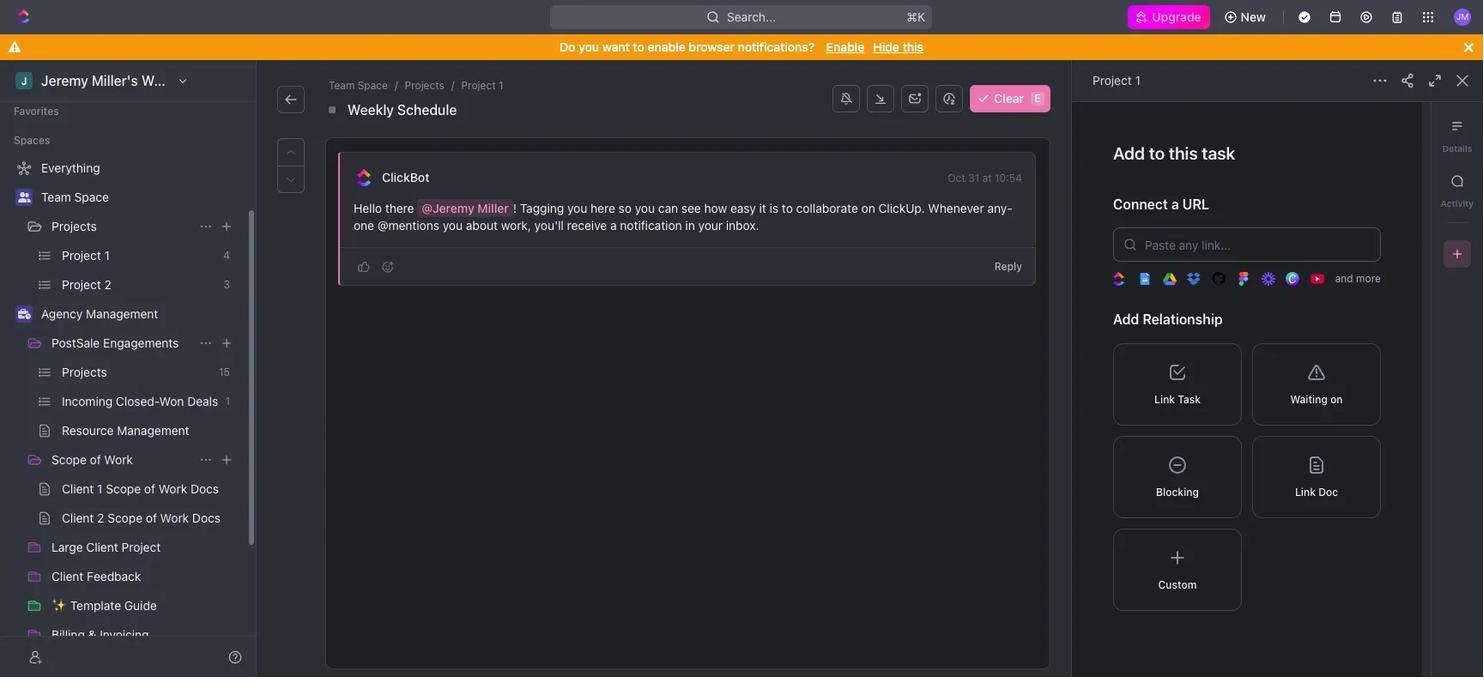 Task type: describe. For each thing, give the bounding box(es) containing it.
hello
[[354, 201, 382, 216]]

you up notification on the top of page
[[635, 201, 655, 216]]

incoming
[[62, 394, 113, 409]]

clickup.
[[879, 201, 925, 216]]

you'll
[[535, 218, 564, 233]]

here
[[591, 201, 616, 216]]

see
[[682, 201, 701, 216]]

reply button
[[988, 257, 1030, 277]]

task
[[1178, 393, 1201, 406]]

client 1 scope of work docs link
[[62, 476, 237, 503]]

15
[[219, 366, 230, 379]]

any
[[988, 201, 1013, 216]]

project 2 link
[[62, 271, 217, 299]]

miller
[[478, 201, 509, 216]]

project 2
[[62, 277, 111, 292]]

link task
[[1155, 393, 1201, 406]]

2 vertical spatial projects
[[62, 365, 107, 380]]

link doc button
[[1253, 436, 1382, 518]]

resource management
[[62, 423, 189, 438]]

1 horizontal spatial project 1 link
[[458, 77, 507, 94]]

work for 1
[[159, 482, 187, 496]]

✨ template guide
[[52, 598, 157, 613]]

@jeremy miller button
[[418, 199, 513, 217]]

Paste any link... text field
[[1114, 228, 1382, 262]]

client for 2
[[62, 511, 94, 526]]

10:54
[[995, 172, 1023, 185]]

a inside section
[[1172, 197, 1180, 212]]

⌘k
[[907, 9, 926, 24]]

enable
[[827, 39, 865, 54]]

connect a url
[[1114, 197, 1210, 212]]

0 vertical spatial projects link
[[401, 77, 448, 94]]

custom button
[[1114, 529, 1243, 611]]

reply
[[995, 260, 1023, 273]]

one
[[354, 201, 1013, 233]]

and more
[[1336, 273, 1382, 285]]

upgrade
[[1153, 9, 1202, 24]]

1 vertical spatial projects
[[52, 219, 97, 234]]

client 2 scope of work docs
[[62, 511, 221, 526]]

link task button
[[1114, 343, 1243, 426]]

how
[[705, 201, 727, 216]]

2 / from the left
[[452, 79, 455, 92]]

receive
[[567, 218, 607, 233]]

relationship
[[1143, 312, 1223, 327]]

everything link
[[7, 155, 237, 182]]

and
[[1336, 273, 1354, 285]]

link doc
[[1296, 486, 1339, 499]]

link for link doc
[[1296, 486, 1316, 499]]

is
[[770, 201, 779, 216]]

agency management link
[[41, 301, 237, 328]]

blocking
[[1157, 486, 1200, 499]]

management for agency management
[[86, 307, 158, 321]]

task sidebar content section
[[1072, 102, 1431, 677]]

team for team space / projects / project 1
[[329, 79, 355, 92]]

0 vertical spatial projects
[[405, 79, 445, 92]]

weekly schedule
[[348, 102, 457, 118]]

clear
[[994, 91, 1024, 106]]

jeremy
[[41, 73, 88, 88]]

you down the @jeremy
[[443, 218, 463, 233]]

team space / projects / project 1
[[329, 79, 504, 92]]

postsale engagements
[[52, 336, 179, 350]]

0 vertical spatial of
[[90, 453, 101, 467]]

oct 31 at 10:54
[[948, 172, 1023, 185]]

agency management
[[41, 307, 158, 321]]

tree inside sidebar navigation
[[7, 155, 240, 677]]

client 1 scope of work docs
[[62, 482, 219, 496]]

miller's
[[92, 73, 138, 88]]

template
[[70, 598, 121, 613]]

whenever
[[929, 201, 985, 216]]

2 vertical spatial projects link
[[62, 359, 212, 386]]

add for add relationship
[[1114, 312, 1140, 327]]

to inside task sidebar content section
[[1149, 143, 1165, 163]]

@jeremy
[[422, 201, 475, 216]]

do you want to enable browser notifications? enable hide this
[[560, 39, 924, 54]]

user group image
[[18, 192, 30, 203]]

schedule
[[398, 102, 457, 118]]

link for link task
[[1155, 393, 1176, 406]]

favorites button
[[7, 101, 66, 122]]

doc
[[1319, 486, 1339, 499]]

inbox.
[[726, 218, 760, 233]]

hide
[[874, 39, 900, 54]]

space for team space / projects / project 1
[[358, 79, 388, 92]]

jm
[[1457, 11, 1469, 22]]

project 1 inside sidebar navigation
[[62, 248, 110, 263]]

can
[[658, 201, 678, 216]]

✨
[[52, 598, 67, 613]]

1 / from the left
[[395, 79, 398, 92]]

do
[[560, 39, 576, 54]]

2 for project
[[104, 277, 111, 292]]

1 inside incoming closed-won deals 1
[[225, 395, 230, 408]]

clickbot button
[[381, 170, 431, 185]]

details
[[1443, 143, 1473, 154]]

incoming closed-won deals link
[[62, 388, 218, 416]]

resource
[[62, 423, 114, 438]]

management for resource management
[[117, 423, 189, 438]]

so
[[619, 201, 632, 216]]

there
[[385, 201, 414, 216]]

0 vertical spatial scope
[[52, 453, 87, 467]]

connect
[[1114, 197, 1169, 212]]



Task type: locate. For each thing, give the bounding box(es) containing it.
team inside sidebar navigation
[[41, 190, 71, 204]]

jm button
[[1449, 3, 1477, 31]]

sidebar navigation
[[0, 60, 260, 677]]

it
[[760, 201, 767, 216]]

notifications?
[[738, 39, 815, 54]]

agency
[[41, 307, 83, 321]]

scope for 2
[[108, 511, 143, 526]]

to up connect a url
[[1149, 143, 1165, 163]]

task sidebar navigation tab list
[[1439, 112, 1477, 268]]

project 1 link up weekly schedule link
[[458, 77, 507, 94]]

2 vertical spatial of
[[146, 511, 157, 526]]

invoicing
[[100, 628, 149, 642]]

on inside ! tagging you here so you can see how easy it is to collaborate on clickup. whenever any one @mentions you about work, you'll receive a notification in your inbox.
[[862, 201, 876, 216]]

client feedback link
[[52, 563, 237, 591]]

a inside ! tagging you here so you can see how easy it is to collaborate on clickup. whenever any one @mentions you about work, you'll receive a notification in your inbox.
[[611, 218, 617, 233]]

project
[[1093, 73, 1132, 88], [462, 79, 496, 92], [62, 248, 101, 263], [62, 277, 101, 292], [122, 540, 161, 555]]

2 vertical spatial to
[[782, 201, 793, 216]]

0 horizontal spatial on
[[862, 201, 876, 216]]

!
[[513, 201, 517, 216]]

client down large
[[52, 569, 84, 584]]

to right want
[[633, 39, 645, 54]]

a left url
[[1172, 197, 1180, 212]]

1 horizontal spatial project 1
[[1093, 73, 1141, 88]]

1 vertical spatial 2
[[97, 511, 104, 526]]

management up the postsale engagements link
[[86, 307, 158, 321]]

want
[[603, 39, 630, 54]]

/ up weekly schedule link
[[395, 79, 398, 92]]

billing & invoicing
[[52, 628, 149, 642]]

0 vertical spatial to
[[633, 39, 645, 54]]

project 1 link up project 2 link
[[62, 242, 217, 270]]

management down incoming closed-won deals 1
[[117, 423, 189, 438]]

team space link up weekly
[[325, 77, 391, 94]]

on right waiting
[[1331, 393, 1343, 406]]

weekly schedule link
[[344, 100, 461, 120]]

weekly
[[348, 102, 394, 118]]

team for team space
[[41, 190, 71, 204]]

work
[[104, 453, 133, 467], [159, 482, 187, 496], [160, 511, 189, 526]]

@mentions
[[378, 218, 440, 233]]

1 horizontal spatial this
[[1169, 143, 1198, 163]]

0 vertical spatial space
[[358, 79, 388, 92]]

0 vertical spatial project 1
[[1093, 73, 1141, 88]]

client
[[62, 482, 94, 496], [62, 511, 94, 526], [86, 540, 118, 555], [52, 569, 84, 584]]

0 vertical spatial add
[[1114, 143, 1146, 163]]

docs for client 1 scope of work docs
[[191, 482, 219, 496]]

1 horizontal spatial on
[[1331, 393, 1343, 406]]

search...
[[728, 9, 777, 24]]

work,
[[501, 218, 531, 233]]

add for add to this task
[[1114, 143, 1146, 163]]

work up client 2 scope of work docs link
[[159, 482, 187, 496]]

space inside 'link'
[[74, 190, 109, 204]]

add relationship
[[1114, 312, 1223, 327]]

client for feedback
[[52, 569, 84, 584]]

0 horizontal spatial this
[[903, 39, 924, 54]]

tagging
[[520, 201, 564, 216]]

add
[[1114, 143, 1146, 163], [1114, 312, 1140, 327]]

0 horizontal spatial project 1 link
[[62, 242, 217, 270]]

resource management link
[[62, 417, 237, 445]]

custom
[[1159, 579, 1197, 591]]

1 vertical spatial a
[[611, 218, 617, 233]]

/
[[395, 79, 398, 92], [452, 79, 455, 92]]

projects link up closed-
[[62, 359, 212, 386]]

this right hide
[[903, 39, 924, 54]]

&
[[88, 628, 97, 642]]

of
[[90, 453, 101, 467], [144, 482, 155, 496], [146, 511, 157, 526]]

0 horizontal spatial /
[[395, 79, 398, 92]]

you right do
[[579, 39, 599, 54]]

billing & invoicing link
[[52, 622, 237, 649]]

scope down client 1 scope of work docs
[[108, 511, 143, 526]]

client up the client feedback
[[86, 540, 118, 555]]

2 add from the top
[[1114, 312, 1140, 327]]

0 vertical spatial management
[[86, 307, 158, 321]]

on inside dropdown button
[[1331, 393, 1343, 406]]

0 horizontal spatial team
[[41, 190, 71, 204]]

docs down client 1 scope of work docs link
[[192, 511, 221, 526]]

2
[[104, 277, 111, 292], [97, 511, 104, 526]]

waiting
[[1291, 393, 1328, 406]]

2 horizontal spatial to
[[1149, 143, 1165, 163]]

team space link inside sidebar navigation
[[41, 184, 237, 211]]

this left "task"
[[1169, 143, 1198, 163]]

0 horizontal spatial project 1
[[62, 248, 110, 263]]

1 vertical spatial space
[[74, 190, 109, 204]]

this inside task sidebar content section
[[1169, 143, 1198, 163]]

client down 'scope of work'
[[62, 482, 94, 496]]

project 1 down upgrade link
[[1093, 73, 1141, 88]]

project 1 up project 2
[[62, 248, 110, 263]]

link left task
[[1155, 393, 1176, 406]]

✨ template guide link
[[52, 592, 237, 620]]

add left relationship at the top
[[1114, 312, 1140, 327]]

0 horizontal spatial team space link
[[41, 184, 237, 211]]

scope of work link
[[52, 447, 192, 474]]

team up weekly
[[329, 79, 355, 92]]

a
[[1172, 197, 1180, 212], [611, 218, 617, 233]]

/ up schedule
[[452, 79, 455, 92]]

space down everything
[[74, 190, 109, 204]]

1 vertical spatial team
[[41, 190, 71, 204]]

docs inside client 2 scope of work docs link
[[192, 511, 221, 526]]

2 horizontal spatial project 1 link
[[1093, 73, 1141, 88]]

postsale
[[52, 336, 100, 350]]

a down here at the left
[[611, 218, 617, 233]]

1 vertical spatial projects link
[[52, 213, 192, 240]]

url
[[1183, 197, 1210, 212]]

1 vertical spatial add
[[1114, 312, 1140, 327]]

projects up schedule
[[405, 79, 445, 92]]

jeremy miller's workspace, , element
[[15, 72, 33, 89]]

new
[[1241, 9, 1267, 24]]

1 vertical spatial management
[[117, 423, 189, 438]]

1
[[1136, 73, 1141, 88], [499, 79, 504, 92], [104, 248, 110, 263], [225, 395, 230, 408], [97, 482, 103, 496]]

won
[[159, 394, 184, 409]]

deals
[[187, 394, 218, 409]]

scope down scope of work link
[[106, 482, 141, 496]]

scope of work
[[52, 453, 133, 467]]

to inside ! tagging you here so you can see how easy it is to collaborate on clickup. whenever any one @mentions you about work, you'll receive a notification in your inbox.
[[782, 201, 793, 216]]

docs for client 2 scope of work docs
[[192, 511, 221, 526]]

guide
[[124, 598, 157, 613]]

2 vertical spatial scope
[[108, 511, 143, 526]]

team right the user group icon
[[41, 190, 71, 204]]

task
[[1202, 143, 1236, 163]]

client up large
[[62, 511, 94, 526]]

large
[[52, 540, 83, 555]]

business time image
[[18, 309, 30, 319]]

oct
[[948, 172, 966, 185]]

0 vertical spatial team space link
[[325, 77, 391, 94]]

1 vertical spatial on
[[1331, 393, 1343, 406]]

postsale engagements link
[[52, 330, 192, 357]]

1 vertical spatial work
[[159, 482, 187, 496]]

0 vertical spatial link
[[1155, 393, 1176, 406]]

1 vertical spatial scope
[[106, 482, 141, 496]]

space up weekly
[[358, 79, 388, 92]]

! tagging you here so you can see how easy it is to collaborate on clickup. whenever any one @mentions you about work, you'll receive a notification in your inbox.
[[354, 201, 1013, 233]]

scope for 1
[[106, 482, 141, 496]]

1 vertical spatial link
[[1296, 486, 1316, 499]]

billing
[[52, 628, 85, 642]]

docs up client 2 scope of work docs link
[[191, 482, 219, 496]]

0 vertical spatial on
[[862, 201, 876, 216]]

tree containing everything
[[7, 155, 240, 677]]

scope down resource
[[52, 453, 87, 467]]

of down resource
[[90, 453, 101, 467]]

space for team space
[[74, 190, 109, 204]]

add to this task
[[1114, 143, 1236, 163]]

e
[[1035, 92, 1041, 105]]

closed-
[[116, 394, 159, 409]]

of for 1
[[144, 482, 155, 496]]

client feedback
[[52, 569, 141, 584]]

work down client 1 scope of work docs link
[[160, 511, 189, 526]]

0 vertical spatial a
[[1172, 197, 1180, 212]]

0 horizontal spatial space
[[74, 190, 109, 204]]

to right is
[[782, 201, 793, 216]]

easy
[[731, 201, 756, 216]]

0 vertical spatial 2
[[104, 277, 111, 292]]

about
[[466, 218, 498, 233]]

large client project link
[[52, 534, 237, 562]]

in
[[686, 218, 695, 233]]

2 vertical spatial work
[[160, 511, 189, 526]]

team space link down everything link
[[41, 184, 237, 211]]

1 horizontal spatial /
[[452, 79, 455, 92]]

of up client 2 scope of work docs link
[[144, 482, 155, 496]]

projects link up schedule
[[401, 77, 448, 94]]

1 vertical spatial to
[[1149, 143, 1165, 163]]

1 vertical spatial of
[[144, 482, 155, 496]]

of for 2
[[146, 511, 157, 526]]

work for 2
[[160, 511, 189, 526]]

projects link down team space at the top of page
[[52, 213, 192, 240]]

1 horizontal spatial team space link
[[325, 77, 391, 94]]

project 1 link down upgrade link
[[1093, 73, 1141, 88]]

2 up large client project
[[97, 511, 104, 526]]

0 vertical spatial work
[[104, 453, 133, 467]]

link inside dropdown button
[[1296, 486, 1316, 499]]

to
[[633, 39, 645, 54], [1149, 143, 1165, 163], [782, 201, 793, 216]]

you up the receive
[[568, 201, 588, 216]]

docs inside client 1 scope of work docs link
[[191, 482, 219, 496]]

on left clickup.
[[862, 201, 876, 216]]

new button
[[1217, 3, 1277, 31]]

0 vertical spatial team
[[329, 79, 355, 92]]

0 vertical spatial docs
[[191, 482, 219, 496]]

waiting on button
[[1253, 343, 1382, 426]]

1 add from the top
[[1114, 143, 1146, 163]]

1 horizontal spatial team
[[329, 79, 355, 92]]

1 horizontal spatial to
[[782, 201, 793, 216]]

client for 1
[[62, 482, 94, 496]]

of down client 1 scope of work docs link
[[146, 511, 157, 526]]

1 horizontal spatial space
[[358, 79, 388, 92]]

1 vertical spatial project 1
[[62, 248, 110, 263]]

your
[[699, 218, 723, 233]]

1 vertical spatial docs
[[192, 511, 221, 526]]

1 horizontal spatial a
[[1172, 197, 1180, 212]]

1 horizontal spatial link
[[1296, 486, 1316, 499]]

space
[[358, 79, 388, 92], [74, 190, 109, 204]]

1 vertical spatial this
[[1169, 143, 1198, 163]]

1 vertical spatial team space link
[[41, 184, 237, 211]]

workspace
[[142, 73, 213, 88]]

0 horizontal spatial to
[[633, 39, 645, 54]]

this
[[903, 39, 924, 54], [1169, 143, 1198, 163]]

scope
[[52, 453, 87, 467], [106, 482, 141, 496], [108, 511, 143, 526]]

projects down team space at the top of page
[[52, 219, 97, 234]]

31
[[969, 172, 980, 185]]

spaces
[[14, 134, 50, 147]]

tree
[[7, 155, 240, 677]]

blocking button
[[1114, 436, 1243, 518]]

large client project
[[52, 540, 161, 555]]

2 up agency management
[[104, 277, 111, 292]]

browser
[[689, 39, 735, 54]]

on
[[862, 201, 876, 216], [1331, 393, 1343, 406]]

0 horizontal spatial link
[[1155, 393, 1176, 406]]

projects up incoming
[[62, 365, 107, 380]]

link left doc
[[1296, 486, 1316, 499]]

link inside dropdown button
[[1155, 393, 1176, 406]]

2 for client
[[97, 511, 104, 526]]

engagements
[[103, 336, 179, 350]]

everything
[[41, 161, 100, 175]]

0 horizontal spatial a
[[611, 218, 617, 233]]

work down resource management
[[104, 453, 133, 467]]

incoming closed-won deals 1
[[62, 394, 230, 409]]

0 vertical spatial this
[[903, 39, 924, 54]]

add up connect
[[1114, 143, 1146, 163]]



Task type: vqa. For each thing, say whether or not it's contained in the screenshot.
business time icon to the bottom
no



